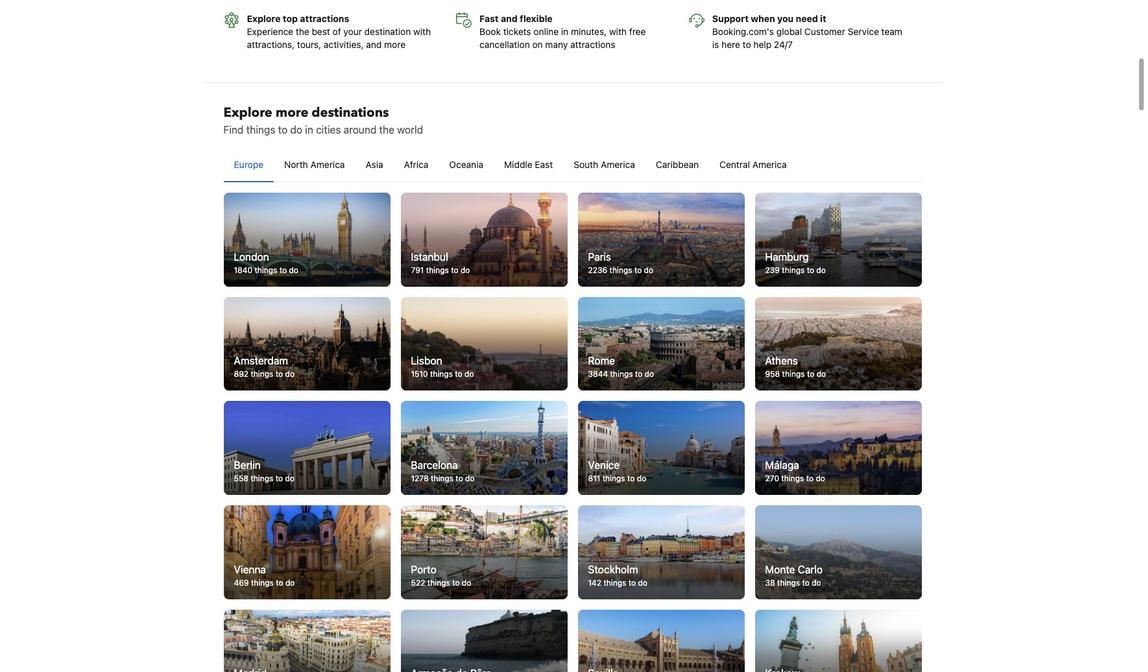 Task type: locate. For each thing, give the bounding box(es) containing it.
do right 469
[[286, 578, 295, 588]]

vienna
[[234, 564, 266, 576]]

to inside athens 958 things to do
[[808, 370, 815, 379]]

to down amsterdam
[[276, 370, 283, 379]]

do right 3844
[[645, 370, 654, 379]]

things for málaga
[[782, 474, 805, 484]]

explore inside explore top attractions experience the best of your destination with attractions, tours, activities, and more
[[247, 13, 281, 24]]

1 vertical spatial more
[[276, 104, 309, 122]]

1 horizontal spatial attractions
[[571, 39, 616, 50]]

1 horizontal spatial with
[[610, 26, 627, 37]]

service
[[848, 26, 880, 37]]

to right 958
[[808, 370, 815, 379]]

do inside 'istanbul 791 things to do'
[[461, 265, 470, 275]]

do inside barcelona 1278 things to do
[[466, 474, 475, 484]]

hamburg
[[766, 251, 809, 263]]

málaga 270 things to do
[[766, 460, 826, 484]]

things inside lisbon 1510 things to do
[[430, 370, 453, 379]]

it
[[821, 13, 827, 24]]

do right 522
[[462, 578, 472, 588]]

things right 3844
[[611, 370, 633, 379]]

monte carlo 38 things to do
[[766, 564, 823, 588]]

caribbean
[[656, 159, 699, 170]]

to inside lisbon 1510 things to do
[[455, 370, 463, 379]]

with
[[414, 26, 431, 37], [610, 26, 627, 37]]

to down the hamburg
[[807, 265, 815, 275]]

to inside berlin 558 things to do
[[276, 474, 283, 484]]

tab list containing europe
[[224, 148, 922, 183]]

things down stockholm
[[604, 578, 627, 588]]

do right "811"
[[637, 474, 647, 484]]

things inside 'istanbul 791 things to do'
[[426, 265, 449, 275]]

0 vertical spatial attractions
[[300, 13, 350, 24]]

to right "811"
[[628, 474, 635, 484]]

things inside stockholm 142 things to do
[[604, 578, 627, 588]]

0 horizontal spatial attractions
[[300, 13, 350, 24]]

cities
[[316, 124, 341, 136]]

attractions inside fast and flexible book tickets online in minutes, with free cancellation on many attractions
[[571, 39, 616, 50]]

vienna 469 things to do
[[234, 564, 295, 588]]

tab list
[[224, 148, 922, 183]]

469
[[234, 578, 249, 588]]

to inside the rome 3844 things to do
[[636, 370, 643, 379]]

explore up find
[[224, 104, 273, 122]]

2 america from the left
[[601, 159, 636, 170]]

do down stockholm
[[639, 578, 648, 588]]

london 1840 things to do
[[234, 251, 299, 275]]

0 vertical spatial the
[[296, 26, 309, 37]]

things for rome
[[611, 370, 633, 379]]

team
[[882, 26, 903, 37]]

tickets
[[504, 26, 531, 37]]

do right 1278
[[466, 474, 475, 484]]

things down amsterdam
[[251, 370, 274, 379]]

things inside barcelona 1278 things to do
[[431, 474, 454, 484]]

do down the carlo
[[812, 578, 822, 588]]

africa button
[[394, 148, 439, 182]]

more inside explore top attractions experience the best of your destination with attractions, tours, activities, and more
[[384, 39, 406, 50]]

rome
[[589, 355, 615, 367]]

0 horizontal spatial in
[[305, 124, 314, 136]]

explore up experience at the left of page
[[247, 13, 281, 24]]

to right 791
[[451, 265, 459, 275]]

791
[[411, 265, 424, 275]]

892
[[234, 370, 249, 379]]

to inside explore more destinations find things to do in cities around the world
[[278, 124, 288, 136]]

to inside london 1840 things to do
[[280, 265, 287, 275]]

1 vertical spatial in
[[305, 124, 314, 136]]

help
[[754, 39, 772, 50]]

1 with from the left
[[414, 26, 431, 37]]

berlin 558 things to do
[[234, 460, 295, 484]]

do inside stockholm 142 things to do
[[639, 578, 648, 588]]

more up north
[[276, 104, 309, 122]]

the left world
[[379, 124, 395, 136]]

lisbon 1510 things to do
[[411, 355, 474, 379]]

1 vertical spatial attractions
[[571, 39, 616, 50]]

middle east
[[505, 159, 553, 170]]

to inside paris 2236 things to do
[[635, 265, 642, 275]]

do inside berlin 558 things to do
[[285, 474, 295, 484]]

online
[[534, 26, 559, 37]]

monte carlo image
[[755, 506, 922, 600]]

do left the cities
[[290, 124, 303, 136]]

24/7
[[774, 39, 793, 50]]

things down monte
[[778, 578, 801, 588]]

madrid image
[[224, 610, 391, 673]]

do inside paris 2236 things to do
[[644, 265, 654, 275]]

with right the destination
[[414, 26, 431, 37]]

booking.com's
[[713, 26, 775, 37]]

do
[[290, 124, 303, 136], [289, 265, 299, 275], [461, 265, 470, 275], [644, 265, 654, 275], [817, 265, 826, 275], [285, 370, 295, 379], [465, 370, 474, 379], [645, 370, 654, 379], [817, 370, 827, 379], [285, 474, 295, 484], [466, 474, 475, 484], [637, 474, 647, 484], [816, 474, 826, 484], [286, 578, 295, 588], [462, 578, 472, 588], [639, 578, 648, 588], [812, 578, 822, 588]]

to for berlin
[[276, 474, 283, 484]]

athens 958 things to do
[[766, 355, 827, 379]]

do right 558
[[285, 474, 295, 484]]

caribbean button
[[646, 148, 710, 182]]

do inside venice 811 things to do
[[637, 474, 647, 484]]

america right south
[[601, 159, 636, 170]]

to right the 270
[[807, 474, 814, 484]]

do inside the porto 522 things to do
[[462, 578, 472, 588]]

do right 2236
[[644, 265, 654, 275]]

1 vertical spatial and
[[366, 39, 382, 50]]

to for stockholm
[[629, 578, 636, 588]]

0 vertical spatial explore
[[247, 13, 281, 24]]

destinations
[[312, 104, 389, 122]]

things inside the málaga 270 things to do
[[782, 474, 805, 484]]

to right 1840
[[280, 265, 287, 275]]

hamburg 239 things to do
[[766, 251, 826, 275]]

0 horizontal spatial america
[[311, 159, 345, 170]]

3 america from the left
[[753, 159, 787, 170]]

to inside barcelona 1278 things to do
[[456, 474, 463, 484]]

here
[[722, 39, 741, 50]]

142
[[589, 578, 602, 588]]

more
[[384, 39, 406, 50], [276, 104, 309, 122]]

to for rome
[[636, 370, 643, 379]]

to for porto
[[453, 578, 460, 588]]

things down 'london' on the left top
[[255, 265, 277, 275]]

do for porto
[[462, 578, 472, 588]]

to inside venice 811 things to do
[[628, 474, 635, 484]]

things down the hamburg
[[783, 265, 805, 275]]

do right 1840
[[289, 265, 299, 275]]

do inside athens 958 things to do
[[817, 370, 827, 379]]

to inside the porto 522 things to do
[[453, 578, 460, 588]]

to inside hamburg 239 things to do
[[807, 265, 815, 275]]

in left the cities
[[305, 124, 314, 136]]

amsterdam
[[234, 355, 288, 367]]

things inside hamburg 239 things to do
[[783, 265, 805, 275]]

things inside amsterdam 892 things to do
[[251, 370, 274, 379]]

1 horizontal spatial in
[[561, 26, 569, 37]]

958
[[766, 370, 781, 379]]

to right 3844
[[636, 370, 643, 379]]

do right 791
[[461, 265, 470, 275]]

berlin
[[234, 460, 261, 471]]

things right 2236
[[610, 265, 633, 275]]

in
[[561, 26, 569, 37], [305, 124, 314, 136]]

you
[[778, 13, 794, 24]]

to right 522
[[453, 578, 460, 588]]

do for berlin
[[285, 474, 295, 484]]

do right 239
[[817, 265, 826, 275]]

do inside amsterdam 892 things to do
[[285, 370, 295, 379]]

things down istanbul in the top left of the page
[[426, 265, 449, 275]]

do inside the málaga 270 things to do
[[816, 474, 826, 484]]

0 vertical spatial more
[[384, 39, 406, 50]]

do for vienna
[[286, 578, 295, 588]]

in up many
[[561, 26, 569, 37]]

venice 811 things to do
[[589, 460, 647, 484]]

to for hamburg
[[807, 265, 815, 275]]

rome image
[[578, 297, 745, 391]]

1 horizontal spatial america
[[601, 159, 636, 170]]

to down stockholm
[[629, 578, 636, 588]]

0 horizontal spatial with
[[414, 26, 431, 37]]

america right "central"
[[753, 159, 787, 170]]

and up tickets
[[501, 13, 518, 24]]

to up north
[[278, 124, 288, 136]]

america for south america
[[601, 159, 636, 170]]

barcelona
[[411, 460, 458, 471]]

to down barcelona at the bottom
[[456, 474, 463, 484]]

to for istanbul
[[451, 265, 459, 275]]

minutes,
[[571, 26, 607, 37]]

with left 'free' at the top right of page
[[610, 26, 627, 37]]

1 horizontal spatial more
[[384, 39, 406, 50]]

istanbul image
[[401, 193, 568, 287]]

cancellation
[[480, 39, 530, 50]]

barcelona image
[[401, 402, 568, 495]]

do inside lisbon 1510 things to do
[[465, 370, 474, 379]]

things inside paris 2236 things to do
[[610, 265, 633, 275]]

vienna image
[[224, 506, 391, 600]]

attractions down minutes, in the top of the page
[[571, 39, 616, 50]]

do down amsterdam
[[285, 370, 295, 379]]

3844
[[589, 370, 608, 379]]

things down barcelona at the bottom
[[431, 474, 454, 484]]

and
[[501, 13, 518, 24], [366, 39, 382, 50]]

do for hamburg
[[817, 265, 826, 275]]

to inside support when you need it booking.com's global customer service team is here to help 24/7
[[743, 39, 752, 50]]

to inside the málaga 270 things to do
[[807, 474, 814, 484]]

do inside hamburg 239 things to do
[[817, 265, 826, 275]]

things for lisbon
[[430, 370, 453, 379]]

explore for explore top attractions
[[247, 13, 281, 24]]

do right the 270
[[816, 474, 826, 484]]

to right 558
[[276, 474, 283, 484]]

2 horizontal spatial america
[[753, 159, 787, 170]]

things inside berlin 558 things to do
[[251, 474, 274, 484]]

attractions
[[300, 13, 350, 24], [571, 39, 616, 50]]

do inside the rome 3844 things to do
[[645, 370, 654, 379]]

things inside athens 958 things to do
[[783, 370, 805, 379]]

1 horizontal spatial and
[[501, 13, 518, 24]]

things inside london 1840 things to do
[[255, 265, 277, 275]]

do for paris
[[644, 265, 654, 275]]

need
[[796, 13, 819, 24]]

america right north
[[311, 159, 345, 170]]

things inside vienna 469 things to do
[[251, 578, 274, 588]]

things inside venice 811 things to do
[[603, 474, 626, 484]]

things right find
[[247, 124, 276, 136]]

do inside vienna 469 things to do
[[286, 578, 295, 588]]

things for vienna
[[251, 578, 274, 588]]

things down porto
[[428, 578, 450, 588]]

many
[[546, 39, 568, 50]]

do for athens
[[817, 370, 827, 379]]

attractions,
[[247, 39, 295, 50]]

stockholm 142 things to do
[[589, 564, 648, 588]]

berlin image
[[224, 402, 391, 495]]

do for amsterdam
[[285, 370, 295, 379]]

and down the destination
[[366, 39, 382, 50]]

paris 2236 things to do
[[589, 251, 654, 275]]

do right 958
[[817, 370, 827, 379]]

istanbul 791 things to do
[[411, 251, 470, 275]]

0 horizontal spatial more
[[276, 104, 309, 122]]

1 horizontal spatial the
[[379, 124, 395, 136]]

1 vertical spatial explore
[[224, 104, 273, 122]]

0 horizontal spatial the
[[296, 26, 309, 37]]

do right 1510
[[465, 370, 474, 379]]

to right 2236
[[635, 265, 642, 275]]

london
[[234, 251, 269, 263]]

explore inside explore more destinations find things to do in cities around the world
[[224, 104, 273, 122]]

things down málaga
[[782, 474, 805, 484]]

things for athens
[[783, 370, 805, 379]]

do for stockholm
[[639, 578, 648, 588]]

1 vertical spatial the
[[379, 124, 395, 136]]

2 with from the left
[[610, 26, 627, 37]]

things down vienna
[[251, 578, 274, 588]]

attractions up best
[[300, 13, 350, 24]]

0 vertical spatial and
[[501, 13, 518, 24]]

activities,
[[324, 39, 364, 50]]

book
[[480, 26, 501, 37]]

do inside explore more destinations find things to do in cities around the world
[[290, 124, 303, 136]]

porto image
[[401, 506, 568, 600]]

málaga image
[[755, 402, 922, 495]]

paris image
[[578, 193, 745, 287]]

to down the booking.com's
[[743, 39, 752, 50]]

africa
[[404, 159, 429, 170]]

things inside the porto 522 things to do
[[428, 578, 450, 588]]

to right 469
[[276, 578, 283, 588]]

things down venice
[[603, 474, 626, 484]]

the
[[296, 26, 309, 37], [379, 124, 395, 136]]

1 america from the left
[[311, 159, 345, 170]]

more down the destination
[[384, 39, 406, 50]]

seville image
[[578, 610, 745, 673]]

to inside vienna 469 things to do
[[276, 578, 283, 588]]

things down the lisbon
[[430, 370, 453, 379]]

the up the tours,
[[296, 26, 309, 37]]

to right 1510
[[455, 370, 463, 379]]

best
[[312, 26, 330, 37]]

things inside explore more destinations find things to do in cities around the world
[[247, 124, 276, 136]]

america
[[311, 159, 345, 170], [601, 159, 636, 170], [753, 159, 787, 170]]

and inside fast and flexible book tickets online in minutes, with free cancellation on many attractions
[[501, 13, 518, 24]]

do inside london 1840 things to do
[[289, 265, 299, 275]]

things down athens
[[783, 370, 805, 379]]

fast and flexible book tickets online in minutes, with free cancellation on many attractions
[[480, 13, 646, 50]]

to inside 'istanbul 791 things to do'
[[451, 265, 459, 275]]

do for rome
[[645, 370, 654, 379]]

0 horizontal spatial and
[[366, 39, 382, 50]]

to for amsterdam
[[276, 370, 283, 379]]

to inside amsterdam 892 things to do
[[276, 370, 283, 379]]

to inside stockholm 142 things to do
[[629, 578, 636, 588]]

to for lisbon
[[455, 370, 463, 379]]

things down berlin on the bottom
[[251, 474, 274, 484]]

asia button
[[355, 148, 394, 182]]

top
[[283, 13, 298, 24]]

the inside explore more destinations find things to do in cities around the world
[[379, 124, 395, 136]]

world
[[397, 124, 423, 136]]

explore
[[247, 13, 281, 24], [224, 104, 273, 122]]

things
[[247, 124, 276, 136], [255, 265, 277, 275], [426, 265, 449, 275], [610, 265, 633, 275], [783, 265, 805, 275], [251, 370, 274, 379], [430, 370, 453, 379], [611, 370, 633, 379], [783, 370, 805, 379], [251, 474, 274, 484], [431, 474, 454, 484], [603, 474, 626, 484], [782, 474, 805, 484], [251, 578, 274, 588], [428, 578, 450, 588], [604, 578, 627, 588], [778, 578, 801, 588]]

0 vertical spatial in
[[561, 26, 569, 37]]

to down the carlo
[[803, 578, 810, 588]]

venice
[[589, 460, 620, 471]]

things inside the rome 3844 things to do
[[611, 370, 633, 379]]



Task type: vqa. For each thing, say whether or not it's contained in the screenshot.
2nd the Included:
no



Task type: describe. For each thing, give the bounding box(es) containing it.
destination
[[365, 26, 411, 37]]

your
[[344, 26, 362, 37]]

south
[[574, 159, 599, 170]]

38
[[766, 578, 776, 588]]

north america button
[[274, 148, 355, 182]]

do for málaga
[[816, 474, 826, 484]]

stockholm
[[589, 564, 639, 576]]

is
[[713, 39, 720, 50]]

more inside explore more destinations find things to do in cities around the world
[[276, 104, 309, 122]]

in inside fast and flexible book tickets online in minutes, with free cancellation on many attractions
[[561, 26, 569, 37]]

find
[[224, 124, 244, 136]]

1510
[[411, 370, 428, 379]]

on
[[533, 39, 543, 50]]

europe
[[234, 159, 264, 170]]

barcelona 1278 things to do
[[411, 460, 475, 484]]

support
[[713, 13, 749, 24]]

amsterdam 892 things to do
[[234, 355, 295, 379]]

middle east button
[[494, 148, 564, 182]]

porto
[[411, 564, 437, 576]]

do for venice
[[637, 474, 647, 484]]

venice image
[[578, 402, 745, 495]]

239
[[766, 265, 780, 275]]

do for barcelona
[[466, 474, 475, 484]]

things for amsterdam
[[251, 370, 274, 379]]

to inside monte carlo 38 things to do
[[803, 578, 810, 588]]

522
[[411, 578, 426, 588]]

support when you need it booking.com's global customer service team is here to help 24/7
[[713, 13, 903, 50]]

270
[[766, 474, 780, 484]]

around
[[344, 124, 377, 136]]

armação de pêra image
[[401, 610, 568, 673]]

things for paris
[[610, 265, 633, 275]]

do for lisbon
[[465, 370, 474, 379]]

things for venice
[[603, 474, 626, 484]]

do for istanbul
[[461, 265, 470, 275]]

oceania button
[[439, 148, 494, 182]]

when
[[751, 13, 776, 24]]

to for paris
[[635, 265, 642, 275]]

middle
[[505, 159, 533, 170]]

krakow image
[[755, 610, 922, 673]]

to for vienna
[[276, 578, 283, 588]]

things for istanbul
[[426, 265, 449, 275]]

811
[[589, 474, 601, 484]]

do for london
[[289, 265, 299, 275]]

amsterdam image
[[224, 297, 391, 391]]

2236
[[589, 265, 608, 275]]

to for athens
[[808, 370, 815, 379]]

explore top attractions experience the best of your destination with attractions, tours, activities, and more
[[247, 13, 431, 50]]

rome 3844 things to do
[[589, 355, 654, 379]]

of
[[333, 26, 341, 37]]

south america
[[574, 159, 636, 170]]

north america
[[284, 159, 345, 170]]

things for hamburg
[[783, 265, 805, 275]]

1840
[[234, 265, 253, 275]]

global
[[777, 26, 803, 37]]

to for málaga
[[807, 474, 814, 484]]

flexible
[[520, 13, 553, 24]]

athens
[[766, 355, 799, 367]]

and inside explore top attractions experience the best of your destination with attractions, tours, activities, and more
[[366, 39, 382, 50]]

america for north america
[[311, 159, 345, 170]]

porto 522 things to do
[[411, 564, 472, 588]]

central america
[[720, 159, 787, 170]]

free
[[630, 26, 646, 37]]

explore for explore more destinations
[[224, 104, 273, 122]]

the inside explore top attractions experience the best of your destination with attractions, tours, activities, and more
[[296, 26, 309, 37]]

to for venice
[[628, 474, 635, 484]]

attractions inside explore top attractions experience the best of your destination with attractions, tours, activities, and more
[[300, 13, 350, 24]]

asia
[[366, 159, 383, 170]]

things inside monte carlo 38 things to do
[[778, 578, 801, 588]]

málaga
[[766, 460, 800, 471]]

america for central america
[[753, 159, 787, 170]]

lisbon image
[[401, 297, 568, 391]]

558
[[234, 474, 249, 484]]

stockholm image
[[578, 506, 745, 600]]

things for london
[[255, 265, 277, 275]]

istanbul
[[411, 251, 448, 263]]

things for berlin
[[251, 474, 274, 484]]

europe button
[[224, 148, 274, 182]]

things for porto
[[428, 578, 450, 588]]

1278
[[411, 474, 429, 484]]

experience
[[247, 26, 293, 37]]

east
[[535, 159, 553, 170]]

to for london
[[280, 265, 287, 275]]

things for barcelona
[[431, 474, 454, 484]]

athens image
[[755, 297, 922, 391]]

do inside monte carlo 38 things to do
[[812, 578, 822, 588]]

with inside fast and flexible book tickets online in minutes, with free cancellation on many attractions
[[610, 26, 627, 37]]

monte
[[766, 564, 796, 576]]

with inside explore top attractions experience the best of your destination with attractions, tours, activities, and more
[[414, 26, 431, 37]]

hamburg image
[[755, 193, 922, 287]]

central
[[720, 159, 751, 170]]

oceania
[[450, 159, 484, 170]]

lisbon
[[411, 355, 443, 367]]

things for stockholm
[[604, 578, 627, 588]]

south america button
[[564, 148, 646, 182]]

central america button
[[710, 148, 798, 182]]

north
[[284, 159, 308, 170]]

carlo
[[798, 564, 823, 576]]

fast
[[480, 13, 499, 24]]

in inside explore more destinations find things to do in cities around the world
[[305, 124, 314, 136]]

london image
[[224, 193, 391, 287]]

to for barcelona
[[456, 474, 463, 484]]



